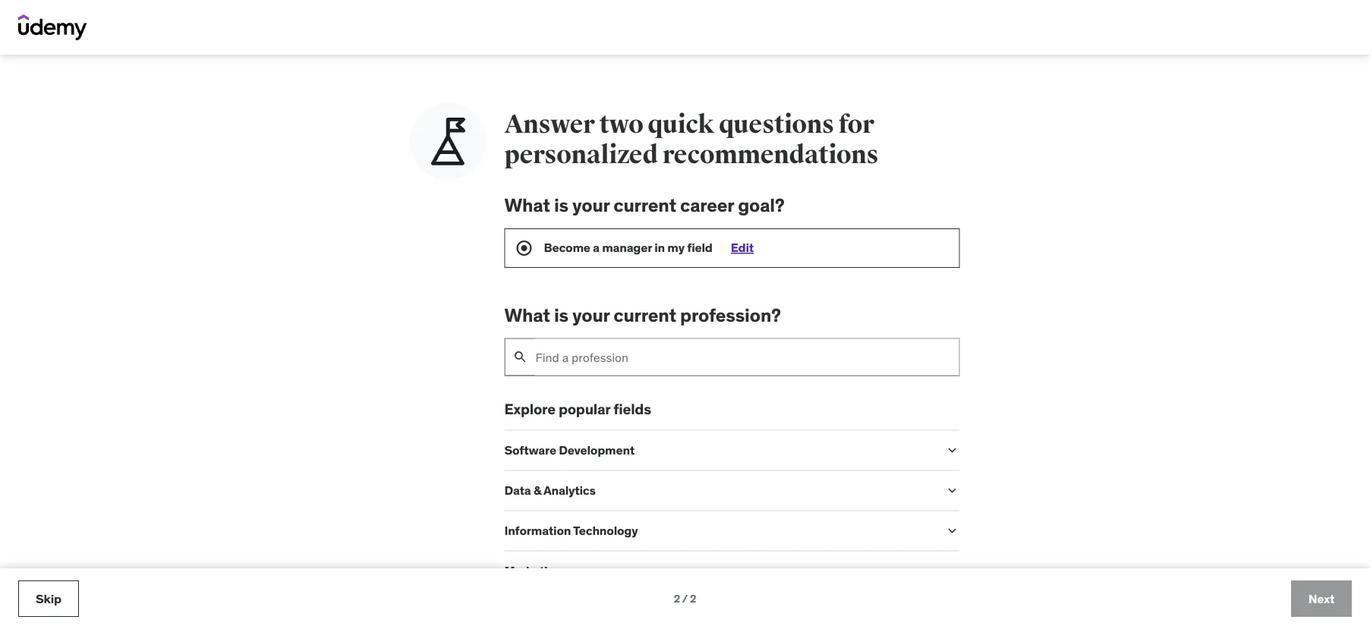 Task type: vqa. For each thing, say whether or not it's contained in the screenshot.
into
no



Task type: describe. For each thing, give the bounding box(es) containing it.
edit button
[[731, 240, 754, 255]]

analytics
[[544, 483, 596, 498]]

information
[[505, 523, 571, 538]]

current for career
[[614, 194, 677, 216]]

1 2 from the left
[[674, 592, 680, 606]]

field
[[687, 240, 713, 255]]

is for what is your current career goal?
[[554, 194, 569, 216]]

explore popular fields
[[505, 400, 652, 418]]

development
[[559, 442, 635, 458]]

recommendations
[[663, 139, 879, 170]]

skip
[[36, 591, 61, 607]]

technology
[[573, 523, 638, 538]]

data
[[505, 483, 531, 498]]

marketing
[[505, 563, 562, 579]]

for
[[839, 109, 874, 140]]

career
[[681, 194, 734, 216]]

manager
[[602, 240, 652, 255]]

is for what is your current profession?
[[554, 304, 569, 326]]

/
[[682, 592, 688, 606]]

next button
[[1292, 581, 1353, 617]]

what for what is your current career goal?
[[505, 194, 550, 216]]

profession?
[[681, 304, 781, 326]]

personalized
[[505, 139, 658, 170]]

current for profession?
[[614, 304, 677, 326]]

fields
[[614, 400, 652, 418]]

become a manager in my field
[[544, 240, 713, 255]]

2 2 from the left
[[690, 592, 697, 606]]

explore
[[505, 400, 556, 418]]

what is your current career goal?
[[505, 194, 785, 216]]

what for what is your current profession?
[[505, 304, 550, 326]]

software
[[505, 442, 557, 458]]

popular
[[559, 400, 611, 418]]

in
[[655, 240, 665, 255]]



Task type: locate. For each thing, give the bounding box(es) containing it.
1 is from the top
[[554, 194, 569, 216]]

your down a
[[573, 304, 610, 326]]

skip link
[[18, 581, 79, 617]]

0 horizontal spatial 2
[[674, 592, 680, 606]]

Find a profession text field
[[536, 339, 960, 376]]

1 vertical spatial small image
[[945, 524, 960, 539]]

two
[[599, 109, 644, 140]]

your for what is your current career goal?
[[573, 194, 610, 216]]

2 what from the top
[[505, 304, 550, 326]]

current down in
[[614, 304, 677, 326]]

&
[[534, 483, 542, 498]]

small image for data & analytics
[[945, 483, 960, 498]]

small image for software development
[[945, 443, 960, 458]]

is
[[554, 194, 569, 216], [554, 304, 569, 326]]

your
[[573, 194, 610, 216], [573, 304, 610, 326]]

2 right /
[[690, 592, 697, 606]]

edit
[[731, 240, 754, 255]]

goal?
[[738, 194, 785, 216]]

2
[[674, 592, 680, 606], [690, 592, 697, 606]]

1 vertical spatial current
[[614, 304, 677, 326]]

1 what from the top
[[505, 194, 550, 216]]

what is your current profession?
[[505, 304, 781, 326]]

1 your from the top
[[573, 194, 610, 216]]

data & analytics button
[[505, 483, 933, 498]]

0 vertical spatial what
[[505, 194, 550, 216]]

information technology button
[[505, 523, 933, 538]]

submit search image
[[513, 350, 528, 365]]

0 vertical spatial small image
[[945, 483, 960, 498]]

2 is from the top
[[554, 304, 569, 326]]

current up in
[[614, 194, 677, 216]]

small image
[[945, 483, 960, 498], [945, 564, 960, 579]]

1 small image from the top
[[945, 483, 960, 498]]

small image
[[945, 443, 960, 458], [945, 524, 960, 539]]

2 / 2
[[674, 592, 697, 606]]

data & analytics
[[505, 483, 596, 498]]

2 small image from the top
[[945, 564, 960, 579]]

1 vertical spatial your
[[573, 304, 610, 326]]

small image for marketing
[[945, 564, 960, 579]]

is up become
[[554, 194, 569, 216]]

1 vertical spatial small image
[[945, 564, 960, 579]]

software development
[[505, 442, 635, 458]]

0 vertical spatial current
[[614, 194, 677, 216]]

next
[[1309, 591, 1335, 607]]

2 left /
[[674, 592, 680, 606]]

what up submit search icon
[[505, 304, 550, 326]]

quick
[[648, 109, 715, 140]]

answer two quick questions for personalized recommendations
[[505, 109, 879, 170]]

a
[[593, 240, 600, 255]]

udemy image
[[18, 14, 87, 40]]

1 vertical spatial is
[[554, 304, 569, 326]]

1 vertical spatial what
[[505, 304, 550, 326]]

answer
[[505, 109, 595, 140]]

is down become
[[554, 304, 569, 326]]

2 your from the top
[[573, 304, 610, 326]]

1 current from the top
[[614, 194, 677, 216]]

0 vertical spatial your
[[573, 194, 610, 216]]

0 vertical spatial small image
[[945, 443, 960, 458]]

2 current from the top
[[614, 304, 677, 326]]

0 vertical spatial is
[[554, 194, 569, 216]]

what
[[505, 194, 550, 216], [505, 304, 550, 326]]

software development button
[[505, 442, 933, 458]]

2 small image from the top
[[945, 524, 960, 539]]

your for what is your current profession?
[[573, 304, 610, 326]]

current
[[614, 194, 677, 216], [614, 304, 677, 326]]

information technology
[[505, 523, 638, 538]]

my
[[668, 240, 685, 255]]

1 horizontal spatial 2
[[690, 592, 697, 606]]

questions
[[719, 109, 834, 140]]

marketing button
[[505, 563, 933, 579]]

your up a
[[573, 194, 610, 216]]

become
[[544, 240, 591, 255]]

1 small image from the top
[[945, 443, 960, 458]]

small image for information technology
[[945, 524, 960, 539]]

what up become
[[505, 194, 550, 216]]



